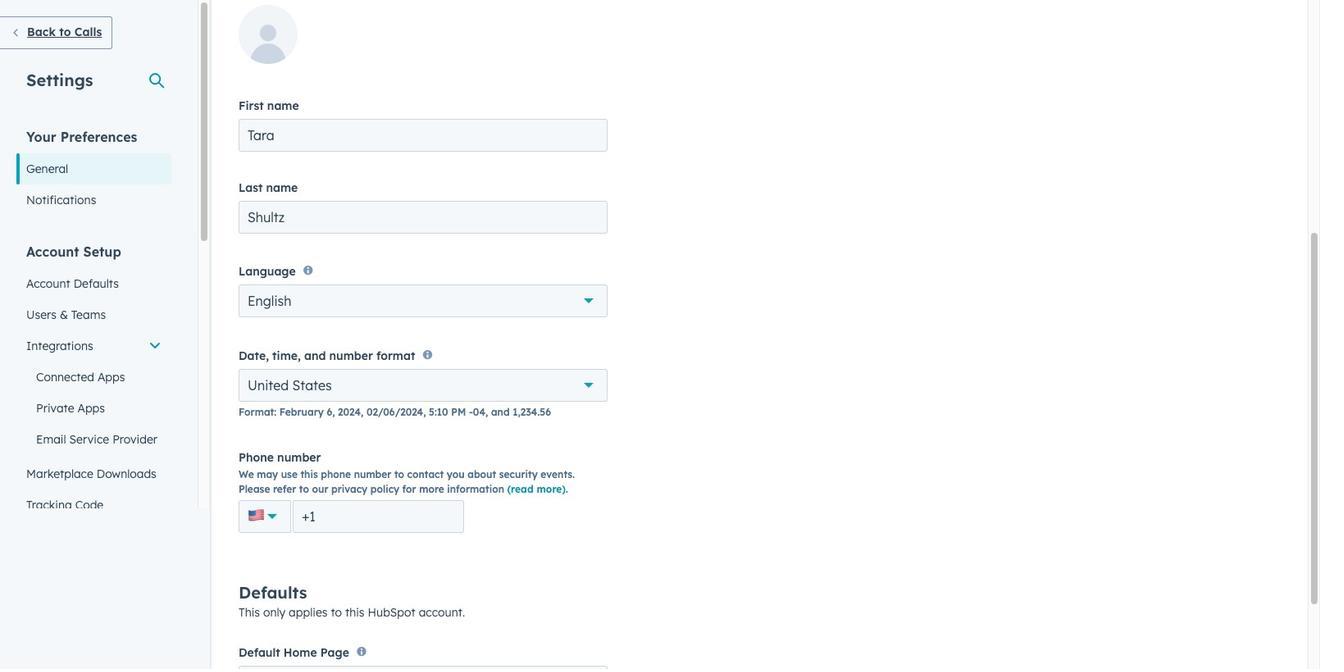 Task type: describe. For each thing, give the bounding box(es) containing it.
may
[[257, 468, 278, 481]]

phone number
[[239, 450, 321, 465]]

1 vertical spatial number
[[277, 450, 321, 465]]

account defaults link
[[16, 268, 171, 299]]

default home page
[[239, 646, 350, 660]]

defaults inside account setup element
[[74, 276, 119, 291]]

connected apps link
[[16, 362, 171, 393]]

Last name text field
[[239, 201, 608, 234]]

2 , from the left
[[424, 406, 426, 418]]

last
[[239, 180, 263, 195]]

tracking code
[[26, 498, 104, 513]]

downloads
[[97, 467, 157, 482]]

information
[[447, 483, 505, 495]]

marketplace downloads link
[[16, 459, 171, 490]]

states
[[293, 377, 332, 394]]

phone
[[239, 450, 274, 465]]

phone number element
[[239, 500, 608, 533]]

users
[[26, 308, 57, 322]]

&
[[60, 308, 68, 322]]

february
[[279, 406, 324, 418]]

english button
[[239, 285, 608, 318]]

use
[[281, 468, 298, 481]]

pm
[[451, 406, 466, 418]]

policy
[[371, 483, 400, 495]]

back to calls
[[27, 25, 102, 39]]

users & teams link
[[16, 299, 171, 331]]

service
[[69, 432, 109, 447]]

first
[[239, 98, 264, 113]]

page
[[321, 646, 350, 660]]

email service provider
[[36, 432, 158, 447]]

our
[[312, 483, 329, 495]]

account for account setup
[[26, 244, 79, 260]]

3 , from the left
[[486, 406, 488, 418]]

united states
[[248, 377, 332, 394]]

time,
[[272, 348, 301, 363]]

.
[[566, 483, 568, 495]]

02/06/2024
[[367, 406, 424, 418]]

first name
[[239, 98, 299, 113]]

defaults inside defaults this only applies to this hubspot account.
[[239, 582, 307, 603]]

code
[[75, 498, 104, 513]]

1 , from the left
[[361, 406, 364, 418]]

for
[[403, 483, 416, 495]]

settings
[[26, 70, 93, 90]]

your preferences element
[[16, 128, 171, 216]]

private apps link
[[16, 393, 171, 424]]

integrations button
[[16, 331, 171, 362]]

04
[[473, 406, 486, 418]]

account.
[[419, 605, 465, 620]]

format : february 6, 2024 , 02/06/2024 , 5:10 pm -04 , and 1,234.56
[[239, 406, 551, 418]]

applies
[[289, 605, 328, 620]]

(read
[[507, 483, 534, 495]]

account setup element
[[16, 243, 171, 583]]

date, time, and number format
[[239, 348, 415, 363]]

format
[[239, 406, 274, 418]]

🇺🇸
[[248, 505, 266, 526]]

please
[[239, 483, 270, 495]]

apps for connected apps
[[98, 370, 125, 385]]

2024
[[338, 406, 361, 418]]

your
[[26, 129, 56, 145]]

your preferences
[[26, 129, 137, 145]]

events.
[[541, 468, 575, 481]]

only
[[263, 605, 286, 620]]

to inside "back to calls" link
[[59, 25, 71, 39]]

calls
[[74, 25, 102, 39]]

language
[[239, 264, 296, 279]]

name for last name
[[266, 180, 298, 195]]

refer
[[273, 483, 296, 495]]



Task type: vqa. For each thing, say whether or not it's contained in the screenshot.
the bottommost 'Defaults'
yes



Task type: locate. For each thing, give the bounding box(es) containing it.
(read more) link
[[507, 483, 566, 495]]

general
[[26, 162, 68, 176]]

1 vertical spatial name
[[266, 180, 298, 195]]

you
[[447, 468, 465, 481]]

1 horizontal spatial this
[[345, 605, 365, 620]]

we may use this phone number to contact you about security events. please refer to our privacy policy for more information
[[239, 468, 575, 495]]

this
[[239, 605, 260, 620]]

this up our
[[301, 468, 318, 481]]

0 vertical spatial apps
[[98, 370, 125, 385]]

to up for
[[395, 468, 404, 481]]

this left hubspot
[[345, 605, 365, 620]]

marketplace downloads
[[26, 467, 157, 482]]

1 vertical spatial apps
[[78, 401, 105, 416]]

edit button
[[239, 5, 298, 70]]

1 horizontal spatial and
[[491, 406, 510, 418]]

english
[[248, 293, 292, 310]]

notifications
[[26, 193, 96, 208]]

tracking code link
[[16, 490, 171, 521]]

,
[[361, 406, 364, 418], [424, 406, 426, 418], [486, 406, 488, 418]]

privacy
[[331, 483, 368, 495]]

we
[[239, 468, 254, 481]]

number up policy
[[354, 468, 392, 481]]

to left our
[[299, 483, 309, 495]]

0 vertical spatial and
[[304, 348, 326, 363]]

and right time,
[[304, 348, 326, 363]]

date,
[[239, 348, 269, 363]]

account
[[26, 244, 79, 260], [26, 276, 70, 291]]

(read more) .
[[507, 483, 568, 495]]

1 vertical spatial account
[[26, 276, 70, 291]]

2 vertical spatial number
[[354, 468, 392, 481]]

last name
[[239, 180, 298, 195]]

this inside we may use this phone number to contact you about security events. please refer to our privacy policy for more information
[[301, 468, 318, 481]]

2 horizontal spatial ,
[[486, 406, 488, 418]]

None telephone field
[[293, 500, 464, 533]]

defaults this only applies to this hubspot account.
[[239, 582, 465, 620]]

apps up private apps link
[[98, 370, 125, 385]]

0 vertical spatial name
[[267, 98, 299, 113]]

account up the "users"
[[26, 276, 70, 291]]

name
[[267, 98, 299, 113], [266, 180, 298, 195]]

hubspot
[[368, 605, 416, 620]]

to right applies
[[331, 605, 342, 620]]

number
[[329, 348, 373, 363], [277, 450, 321, 465], [354, 468, 392, 481]]

setup
[[83, 244, 121, 260]]

contact
[[407, 468, 444, 481]]

1 vertical spatial this
[[345, 605, 365, 620]]

0 vertical spatial account
[[26, 244, 79, 260]]

and right 04
[[491, 406, 510, 418]]

, right -
[[486, 406, 488, 418]]

home
[[284, 646, 317, 660]]

defaults
[[74, 276, 119, 291], [239, 582, 307, 603]]

and
[[304, 348, 326, 363], [491, 406, 510, 418]]

email service provider link
[[16, 424, 171, 455]]

0 vertical spatial this
[[301, 468, 318, 481]]

account setup
[[26, 244, 121, 260]]

to
[[59, 25, 71, 39], [395, 468, 404, 481], [299, 483, 309, 495], [331, 605, 342, 620]]

1 horizontal spatial ,
[[424, 406, 426, 418]]

apps
[[98, 370, 125, 385], [78, 401, 105, 416]]

defaults up only
[[239, 582, 307, 603]]

preferences
[[60, 129, 137, 145]]

tracking
[[26, 498, 72, 513]]

1,234.56
[[513, 406, 551, 418]]

name right last on the top left of the page
[[266, 180, 298, 195]]

🇺🇸 button
[[239, 500, 291, 533]]

1 vertical spatial and
[[491, 406, 510, 418]]

back
[[27, 25, 56, 39]]

security
[[499, 468, 538, 481]]

to inside defaults this only applies to this hubspot account.
[[331, 605, 342, 620]]

-
[[469, 406, 473, 418]]

more
[[419, 483, 444, 495]]

teams
[[71, 308, 106, 322]]

more)
[[537, 483, 566, 495]]

united states button
[[239, 369, 608, 402]]

0 horizontal spatial this
[[301, 468, 318, 481]]

number up use on the bottom of the page
[[277, 450, 321, 465]]

5:10
[[429, 406, 449, 418]]

account up account defaults at the top left of the page
[[26, 244, 79, 260]]

provider
[[113, 432, 158, 447]]

name right first
[[267, 98, 299, 113]]

private apps
[[36, 401, 105, 416]]

format
[[377, 348, 415, 363]]

about
[[468, 468, 497, 481]]

default
[[239, 646, 280, 660]]

back to calls link
[[0, 16, 113, 49]]

1 horizontal spatial defaults
[[239, 582, 307, 603]]

:
[[274, 406, 277, 418]]

email
[[36, 432, 66, 447]]

number inside we may use this phone number to contact you about security events. please refer to our privacy policy for more information
[[354, 468, 392, 481]]

2 account from the top
[[26, 276, 70, 291]]

0 horizontal spatial defaults
[[74, 276, 119, 291]]

0 horizontal spatial ,
[[361, 406, 364, 418]]

apps for private apps
[[78, 401, 105, 416]]

this inside defaults this only applies to this hubspot account.
[[345, 605, 365, 620]]

phone
[[321, 468, 351, 481]]

account defaults
[[26, 276, 119, 291]]

to left calls
[[59, 25, 71, 39]]

connected
[[36, 370, 94, 385]]

0 horizontal spatial and
[[304, 348, 326, 363]]

1 account from the top
[[26, 244, 79, 260]]

1 vertical spatial defaults
[[239, 582, 307, 603]]

account for account defaults
[[26, 276, 70, 291]]

, left 5:10
[[424, 406, 426, 418]]

name for first name
[[267, 98, 299, 113]]

number left format in the bottom of the page
[[329, 348, 373, 363]]

united
[[248, 377, 289, 394]]

0 vertical spatial number
[[329, 348, 373, 363]]

marketplace
[[26, 467, 93, 482]]

integrations
[[26, 339, 93, 354]]

0 vertical spatial defaults
[[74, 276, 119, 291]]

this
[[301, 468, 318, 481], [345, 605, 365, 620]]

6,
[[327, 406, 335, 418]]

defaults up users & teams link
[[74, 276, 119, 291]]

, right 6,
[[361, 406, 364, 418]]

First name text field
[[239, 119, 608, 152]]

connected apps
[[36, 370, 125, 385]]

users & teams
[[26, 308, 106, 322]]

notifications link
[[16, 185, 171, 216]]

general link
[[16, 153, 171, 185]]

apps up service
[[78, 401, 105, 416]]



